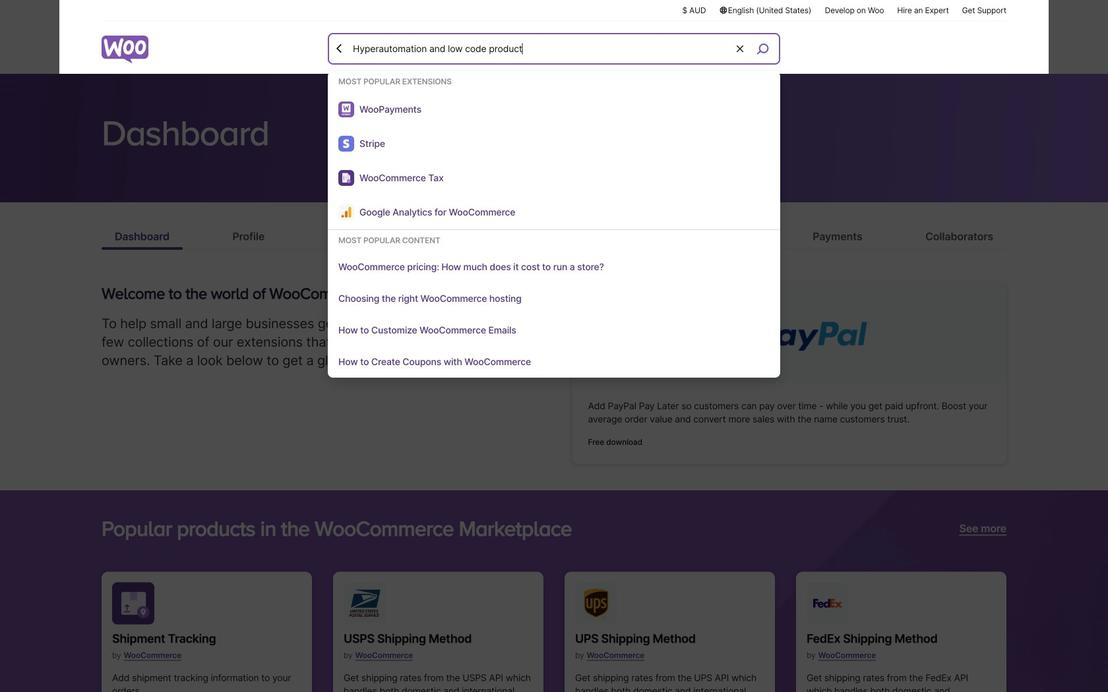 Task type: describe. For each thing, give the bounding box(es) containing it.
close search image
[[333, 42, 346, 55]]

1 group from the top
[[328, 77, 780, 230]]

Find extensions, themes, guides, and more… search field
[[350, 35, 735, 63]]

2 group from the top
[[328, 235, 780, 378]]



Task type: vqa. For each thing, say whether or not it's contained in the screenshot.
Arts And Crafts
no



Task type: locate. For each thing, give the bounding box(es) containing it.
None search field
[[328, 33, 780, 378]]

1 vertical spatial group
[[328, 235, 780, 378]]

list box
[[328, 77, 780, 378]]

0 vertical spatial group
[[328, 77, 780, 230]]

group
[[328, 77, 780, 230], [328, 235, 780, 378]]



